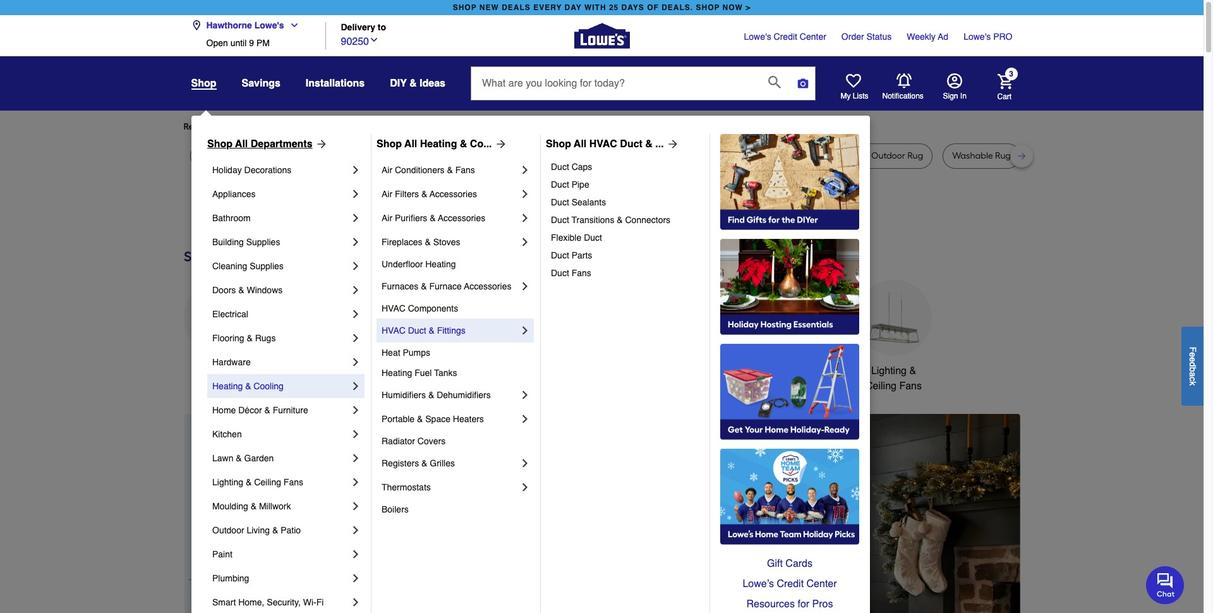 Task type: locate. For each thing, give the bounding box(es) containing it.
bathroom link
[[212, 206, 350, 230]]

shop down more suggestions for you link
[[377, 138, 402, 150]]

duct caps link
[[551, 158, 701, 176]]

shop for shop all hvac duct & ...
[[546, 138, 571, 150]]

smart for smart home, security, wi-fi
[[212, 597, 236, 607]]

0 horizontal spatial smart
[[212, 597, 236, 607]]

1 horizontal spatial area
[[563, 150, 582, 161]]

center for lowe's credit center
[[800, 32, 827, 42]]

e up the d
[[1188, 352, 1198, 357]]

decorations inside holiday decorations link
[[244, 165, 292, 175]]

duct down duct pipe
[[551, 197, 569, 207]]

0 horizontal spatial shop
[[453, 3, 477, 12]]

1 vertical spatial supplies
[[250, 261, 284, 271]]

roth for rug
[[669, 150, 688, 161]]

1 vertical spatial air
[[382, 189, 393, 199]]

tanks
[[434, 368, 457, 378]]

2 vertical spatial hvac
[[382, 325, 406, 336]]

0 vertical spatial smart
[[770, 365, 797, 377]]

status
[[867, 32, 892, 42]]

shop
[[453, 3, 477, 12], [696, 3, 720, 12]]

holiday hosting essentials. image
[[720, 239, 860, 335]]

air down furniture
[[382, 165, 393, 175]]

shop left now
[[696, 3, 720, 12]]

lighting & ceiling fans
[[866, 365, 922, 392], [212, 477, 303, 487]]

0 horizontal spatial arrow right image
[[313, 138, 328, 150]]

decorations down heating fuel tanks
[[387, 380, 441, 392]]

all for heating
[[405, 138, 417, 150]]

supplies up cleaning supplies
[[246, 237, 280, 247]]

and for allen and roth area rug
[[524, 150, 540, 161]]

area
[[323, 150, 342, 161], [563, 150, 582, 161], [777, 150, 796, 161]]

0 horizontal spatial allen
[[502, 150, 522, 161]]

holiday
[[212, 165, 242, 175]]

arrow right image inside shop all heating & co... link
[[492, 138, 507, 150]]

caps
[[572, 162, 592, 172]]

1 horizontal spatial all
[[405, 138, 417, 150]]

center up pros
[[807, 578, 837, 590]]

you for more suggestions for you
[[411, 121, 426, 132]]

& inside "button"
[[410, 78, 417, 89]]

credit
[[774, 32, 798, 42], [777, 578, 804, 590]]

2 you from the left
[[411, 121, 426, 132]]

hvac down furnaces
[[382, 303, 406, 313]]

accessories for air purifiers & accessories
[[438, 213, 485, 223]]

heating up furnace at the top left of page
[[426, 259, 456, 269]]

heat pumps
[[382, 348, 430, 358]]

gift
[[767, 558, 783, 569]]

decorations for christmas
[[387, 380, 441, 392]]

1 and from the left
[[524, 150, 540, 161]]

1 horizontal spatial lowe's
[[744, 32, 772, 42]]

roth up duct caps
[[542, 150, 561, 161]]

0 vertical spatial supplies
[[246, 237, 280, 247]]

1 rug from the left
[[199, 150, 215, 161]]

connectors
[[625, 215, 671, 225]]

1 horizontal spatial allen
[[629, 150, 648, 161]]

0 horizontal spatial kitchen
[[212, 429, 242, 439]]

0 vertical spatial ceiling
[[866, 380, 897, 392]]

&
[[410, 78, 417, 89], [460, 138, 467, 150], [646, 138, 653, 150], [447, 165, 453, 175], [422, 189, 427, 199], [430, 213, 436, 223], [617, 215, 623, 225], [425, 237, 431, 247], [421, 281, 427, 291], [238, 285, 244, 295], [429, 325, 435, 336], [247, 333, 253, 343], [910, 365, 916, 377], [245, 381, 251, 391], [428, 390, 434, 400], [264, 405, 270, 415], [417, 414, 423, 424], [236, 453, 242, 463], [422, 458, 427, 468], [246, 477, 252, 487], [251, 501, 257, 511], [272, 525, 278, 535]]

christmas decorations button
[[376, 280, 452, 394]]

5 rug from the left
[[584, 150, 600, 161]]

90250 button
[[341, 33, 379, 49]]

heating & cooling link
[[212, 374, 350, 398]]

0 horizontal spatial lowe's
[[255, 20, 284, 30]]

1 horizontal spatial smart
[[770, 365, 797, 377]]

gift cards
[[767, 558, 813, 569]]

1 e from the top
[[1188, 352, 1198, 357]]

1 all from the left
[[235, 138, 248, 150]]

air left filters
[[382, 189, 393, 199]]

1 horizontal spatial roth
[[669, 150, 688, 161]]

1 vertical spatial bathroom
[[680, 365, 724, 377]]

wi-
[[303, 597, 316, 607]]

1 vertical spatial center
[[807, 578, 837, 590]]

all up furniture
[[405, 138, 417, 150]]

3 air from the top
[[382, 213, 393, 223]]

chevron right image for furnaces & furnace accessories
[[519, 280, 532, 293]]

1 horizontal spatial arrow right image
[[997, 524, 1010, 537]]

all down recommended searches for you
[[235, 138, 248, 150]]

air for air purifiers & accessories
[[382, 213, 393, 223]]

portable & space heaters
[[382, 414, 484, 424]]

duct left the pipe
[[551, 179, 569, 190]]

accessories for air filters & accessories
[[430, 189, 477, 199]]

chevron right image for registers & grilles
[[519, 457, 532, 470]]

hardware link
[[212, 350, 350, 374]]

accessories inside furnaces & furnace accessories link
[[464, 281, 512, 291]]

lighting & ceiling fans inside lighting & ceiling fans button
[[866, 365, 922, 392]]

washable
[[735, 150, 775, 161], [953, 150, 993, 161]]

shop left new
[[453, 3, 477, 12]]

0 vertical spatial bathroom
[[212, 213, 251, 223]]

1 vertical spatial credit
[[777, 578, 804, 590]]

0 horizontal spatial lighting
[[212, 477, 243, 487]]

50 percent off all artificial christmas trees, holiday lights and more. image
[[408, 414, 1020, 613]]

duct down duct parts
[[551, 268, 569, 278]]

accessories
[[430, 189, 477, 199], [438, 213, 485, 223], [464, 281, 512, 291]]

0 horizontal spatial roth
[[542, 150, 561, 161]]

3 all from the left
[[574, 138, 587, 150]]

transitions
[[572, 215, 615, 225]]

chevron right image for plumbing
[[350, 572, 362, 585]]

arrow right image
[[313, 138, 328, 150], [664, 138, 679, 150]]

arrow right image for shop all hvac duct & ...
[[664, 138, 679, 150]]

1 horizontal spatial lighting & ceiling fans
[[866, 365, 922, 392]]

heat pumps link
[[382, 343, 532, 363]]

appliances down holiday
[[212, 189, 256, 199]]

doors & windows
[[212, 285, 283, 295]]

chevron right image for holiday decorations
[[350, 164, 362, 176]]

weekly ad link
[[907, 30, 949, 43]]

building supplies
[[212, 237, 280, 247]]

shop inside shop all departments link
[[207, 138, 233, 150]]

duct fans
[[551, 268, 591, 278]]

1 vertical spatial chevron down image
[[369, 34, 379, 45]]

roth up duct pipe link
[[669, 150, 688, 161]]

supplies for cleaning supplies
[[250, 261, 284, 271]]

search image
[[769, 76, 781, 88]]

Search Query text field
[[471, 67, 758, 100]]

washable for washable rug
[[953, 150, 993, 161]]

0 vertical spatial lighting & ceiling fans
[[866, 365, 922, 392]]

chevron down image
[[284, 20, 299, 30], [369, 34, 379, 45]]

recommended searches for you heading
[[184, 121, 1020, 133]]

1 roth from the left
[[542, 150, 561, 161]]

chevron right image for thermostats
[[519, 481, 532, 494]]

1 vertical spatial appliances
[[197, 365, 246, 377]]

furnaces & furnace accessories
[[382, 281, 512, 291]]

chevron right image for lawn & garden
[[350, 452, 362, 465]]

0 vertical spatial lighting
[[871, 365, 907, 377]]

appliances inside appliances button
[[197, 365, 246, 377]]

hawthorne
[[206, 20, 252, 30]]

for up furniture
[[398, 121, 409, 132]]

you
[[299, 121, 313, 132], [411, 121, 426, 132]]

accessories inside air purifiers & accessories link
[[438, 213, 485, 223]]

0 horizontal spatial lighting & ceiling fans
[[212, 477, 303, 487]]

roth for area
[[542, 150, 561, 161]]

None search field
[[471, 66, 816, 112]]

shop button
[[191, 77, 216, 90]]

shop for shop all heating & co...
[[377, 138, 402, 150]]

1 air from the top
[[382, 165, 393, 175]]

allen up duct pipe link
[[629, 150, 648, 161]]

1 vertical spatial lighting
[[212, 477, 243, 487]]

order status
[[842, 32, 892, 42]]

duct parts
[[551, 250, 592, 260]]

1 horizontal spatial shop
[[377, 138, 402, 150]]

lowe's
[[255, 20, 284, 30], [744, 32, 772, 42], [964, 32, 991, 42]]

1 you from the left
[[299, 121, 313, 132]]

lowe's home improvement notification center image
[[897, 73, 912, 88]]

0 vertical spatial credit
[[774, 32, 798, 42]]

duct caps
[[551, 162, 592, 172]]

and for allen and roth rug
[[651, 150, 667, 161]]

0 vertical spatial appliances
[[212, 189, 256, 199]]

0 vertical spatial kitchen
[[473, 365, 507, 377]]

registers & grilles
[[382, 458, 455, 468]]

decorations
[[244, 165, 292, 175], [387, 380, 441, 392]]

1 horizontal spatial you
[[411, 121, 426, 132]]

1 horizontal spatial home
[[799, 365, 826, 377]]

2 arrow right image from the left
[[664, 138, 679, 150]]

0 vertical spatial air
[[382, 165, 393, 175]]

duct for duct caps
[[551, 162, 569, 172]]

ceiling inside button
[[866, 380, 897, 392]]

0 vertical spatial home
[[799, 365, 826, 377]]

1 washable from the left
[[735, 150, 775, 161]]

decorations inside christmas decorations button
[[387, 380, 441, 392]]

fans inside 'link'
[[284, 477, 303, 487]]

duct sealants
[[551, 197, 606, 207]]

you left more
[[299, 121, 313, 132]]

1 vertical spatial kitchen
[[212, 429, 242, 439]]

2 and from the left
[[651, 150, 667, 161]]

duct up flexible
[[551, 215, 569, 225]]

>
[[746, 3, 751, 12]]

duct parts link
[[551, 246, 701, 264]]

sign in button
[[943, 73, 967, 101]]

0 horizontal spatial and
[[524, 150, 540, 161]]

2 horizontal spatial area
[[777, 150, 796, 161]]

open
[[206, 38, 228, 48]]

patio
[[281, 525, 301, 535]]

kitchen up dehumidifiers
[[473, 365, 507, 377]]

flexible
[[551, 233, 582, 243]]

2 horizontal spatial lowe's
[[964, 32, 991, 42]]

kitchen up lawn
[[212, 429, 242, 439]]

0 horizontal spatial shop
[[207, 138, 233, 150]]

0 horizontal spatial washable
[[735, 150, 775, 161]]

duct up the pumps
[[408, 325, 426, 336]]

lighting inside 'link'
[[212, 477, 243, 487]]

chevron right image
[[350, 164, 362, 176], [519, 164, 532, 176], [350, 188, 362, 200], [519, 188, 532, 200], [350, 236, 362, 248], [519, 280, 532, 293], [350, 284, 362, 296], [350, 332, 362, 344], [350, 404, 362, 416], [519, 457, 532, 470], [350, 524, 362, 537], [350, 548, 362, 561], [350, 572, 362, 585], [350, 596, 362, 609]]

location image
[[191, 20, 201, 30]]

2 shop from the left
[[377, 138, 402, 150]]

rug 5x8
[[199, 150, 231, 161]]

1 vertical spatial ceiling
[[254, 477, 281, 487]]

appliances button
[[184, 280, 259, 379]]

lowe's inside "link"
[[964, 32, 991, 42]]

allen right desk
[[502, 150, 522, 161]]

garden
[[244, 453, 274, 463]]

furnaces & furnace accessories link
[[382, 274, 519, 298]]

duct transitions & connectors link
[[551, 211, 701, 229]]

0 vertical spatial decorations
[[244, 165, 292, 175]]

hvac down recommended searches for you heading
[[590, 138, 617, 150]]

hvac up heat
[[382, 325, 406, 336]]

for up departments on the left of page
[[285, 121, 297, 132]]

furniture
[[389, 150, 425, 161]]

1 shop from the left
[[453, 3, 477, 12]]

air purifiers & accessories
[[382, 213, 485, 223]]

2 allen from the left
[[629, 150, 648, 161]]

appliances up heating & cooling
[[197, 365, 246, 377]]

0 horizontal spatial area
[[323, 150, 342, 161]]

1 vertical spatial smart
[[212, 597, 236, 607]]

chevron right image for hvac duct & fittings
[[519, 324, 532, 337]]

duct for duct fans
[[551, 268, 569, 278]]

accessories inside the air filters & accessories link
[[430, 189, 477, 199]]

thermostats
[[382, 482, 431, 492]]

chevron right image
[[350, 212, 362, 224], [519, 212, 532, 224], [519, 236, 532, 248], [350, 260, 362, 272], [350, 308, 362, 320], [519, 324, 532, 337], [350, 356, 362, 368], [350, 380, 362, 392], [519, 389, 532, 401], [519, 413, 532, 425], [350, 428, 362, 441], [350, 452, 362, 465], [350, 476, 362, 489], [519, 481, 532, 494], [350, 500, 362, 513]]

2 all from the left
[[405, 138, 417, 150]]

you up shop all heating & co...
[[411, 121, 426, 132]]

get your home holiday-ready. image
[[720, 344, 860, 440]]

accessories down air conditioners & fans link
[[430, 189, 477, 199]]

credit up search icon
[[774, 32, 798, 42]]

2 horizontal spatial shop
[[546, 138, 571, 150]]

2 area from the left
[[563, 150, 582, 161]]

smart inside "link"
[[212, 597, 236, 607]]

lowe's down >
[[744, 32, 772, 42]]

air left purifiers
[[382, 213, 393, 223]]

duct inside 'link'
[[551, 250, 569, 260]]

2 vertical spatial accessories
[[464, 281, 512, 291]]

diy
[[390, 78, 407, 89]]

1 allen from the left
[[502, 150, 522, 161]]

gift cards link
[[720, 554, 860, 574]]

1 vertical spatial hvac
[[382, 303, 406, 313]]

0 vertical spatial center
[[800, 32, 827, 42]]

hvac duct & fittings
[[382, 325, 466, 336]]

lowe's left pro
[[964, 32, 991, 42]]

bathroom button
[[664, 280, 740, 379]]

shop up the allen and roth area rug
[[546, 138, 571, 150]]

2 shop from the left
[[696, 3, 720, 12]]

1 horizontal spatial ceiling
[[866, 380, 897, 392]]

1 horizontal spatial bathroom
[[680, 365, 724, 377]]

duct up "duct caps" link
[[620, 138, 643, 150]]

washable for washable area rug
[[735, 150, 775, 161]]

decorations down "rug rug"
[[244, 165, 292, 175]]

pros
[[812, 599, 833, 610]]

0 horizontal spatial you
[[299, 121, 313, 132]]

duct down the allen and roth area rug
[[551, 162, 569, 172]]

2 roth from the left
[[669, 150, 688, 161]]

1 horizontal spatial shop
[[696, 3, 720, 12]]

hawthorne lowe's button
[[191, 13, 304, 38]]

arrow right image down more
[[313, 138, 328, 150]]

1 vertical spatial lighting & ceiling fans
[[212, 477, 303, 487]]

decorations for holiday
[[244, 165, 292, 175]]

humidifiers & dehumidifiers
[[382, 390, 491, 400]]

1 shop from the left
[[207, 138, 233, 150]]

heating down hardware
[[212, 381, 243, 391]]

chevron right image for flooring & rugs
[[350, 332, 362, 344]]

0 horizontal spatial decorations
[[244, 165, 292, 175]]

shop inside shop all heating & co... link
[[377, 138, 402, 150]]

ceiling inside 'link'
[[254, 477, 281, 487]]

duct down flexible
[[551, 250, 569, 260]]

chevron right image for air filters & accessories
[[519, 188, 532, 200]]

1 horizontal spatial chevron down image
[[369, 34, 379, 45]]

1 horizontal spatial lighting
[[871, 365, 907, 377]]

arrow right image up "duct caps" link
[[664, 138, 679, 150]]

1 horizontal spatial washable
[[953, 150, 993, 161]]

shop new deals every day with 25 days of deals. shop now >
[[453, 3, 751, 12]]

now
[[723, 3, 743, 12]]

f e e d b a c k button
[[1182, 326, 1204, 405]]

2 washable from the left
[[953, 150, 993, 161]]

heating down heat
[[382, 368, 412, 378]]

air filters & accessories
[[382, 189, 477, 199]]

b
[[1188, 367, 1198, 372]]

0 vertical spatial chevron down image
[[284, 20, 299, 30]]

smart inside button
[[770, 365, 797, 377]]

diy & ideas
[[390, 78, 446, 89]]

rug
[[199, 150, 215, 161], [260, 150, 276, 161], [278, 150, 294, 161], [344, 150, 360, 161], [584, 150, 600, 161], [690, 150, 705, 161], [799, 150, 814, 161], [908, 150, 923, 161], [995, 150, 1011, 161]]

camera image
[[797, 77, 810, 90]]

space
[[426, 414, 451, 424]]

supplies up windows at the left top of page
[[250, 261, 284, 271]]

1 horizontal spatial for
[[398, 121, 409, 132]]

0 horizontal spatial all
[[235, 138, 248, 150]]

chevron right image for paint
[[350, 548, 362, 561]]

3 rug from the left
[[278, 150, 294, 161]]

all for departments
[[235, 138, 248, 150]]

ceiling
[[866, 380, 897, 392], [254, 477, 281, 487]]

2 air from the top
[[382, 189, 393, 199]]

chevron right image for doors & windows
[[350, 284, 362, 296]]

all up caps
[[574, 138, 587, 150]]

1 arrow right image from the left
[[313, 138, 328, 150]]

flexible duct link
[[551, 229, 701, 246]]

3 shop from the left
[[546, 138, 571, 150]]

furnaces
[[382, 281, 419, 291]]

chevron right image for outdoor living & patio
[[350, 524, 362, 537]]

arrow right image inside shop all departments link
[[313, 138, 328, 150]]

2 vertical spatial air
[[382, 213, 393, 223]]

for left pros
[[798, 599, 810, 610]]

0 vertical spatial accessories
[[430, 189, 477, 199]]

chevron right image for electrical
[[350, 308, 362, 320]]

area rug
[[323, 150, 360, 161]]

0 vertical spatial arrow right image
[[492, 138, 507, 150]]

arrow right image
[[492, 138, 507, 150], [997, 524, 1010, 537]]

smart for smart home
[[770, 365, 797, 377]]

1 vertical spatial home
[[212, 405, 236, 415]]

lighting inside "lighting & ceiling fans"
[[871, 365, 907, 377]]

1 vertical spatial arrow right image
[[997, 524, 1010, 537]]

and
[[524, 150, 540, 161], [651, 150, 667, 161]]

arrow right image for shop all departments
[[313, 138, 328, 150]]

0 horizontal spatial ceiling
[[254, 477, 281, 487]]

0 horizontal spatial chevron down image
[[284, 20, 299, 30]]

accessories down the air filters & accessories link
[[438, 213, 485, 223]]

2 rug from the left
[[260, 150, 276, 161]]

heating up desk
[[420, 138, 457, 150]]

lowe's up the pm
[[255, 20, 284, 30]]

pipe
[[572, 179, 589, 190]]

1 horizontal spatial arrow right image
[[664, 138, 679, 150]]

outdoor
[[872, 150, 906, 161]]

1 vertical spatial decorations
[[387, 380, 441, 392]]

kitchen inside button
[[473, 365, 507, 377]]

co...
[[470, 138, 492, 150]]

chevron right image for air purifiers & accessories
[[519, 212, 532, 224]]

air for air filters & accessories
[[382, 189, 393, 199]]

cards
[[786, 558, 813, 569]]

center left order
[[800, 32, 827, 42]]

chevron right image for smart home, security, wi-fi
[[350, 596, 362, 609]]

cleaning
[[212, 261, 247, 271]]

2 horizontal spatial all
[[574, 138, 587, 150]]

accessories down 'underfloor heating' link
[[464, 281, 512, 291]]

1 horizontal spatial and
[[651, 150, 667, 161]]

center for lowe's credit center
[[807, 578, 837, 590]]

1 horizontal spatial decorations
[[387, 380, 441, 392]]

lowe's home improvement account image
[[947, 73, 962, 88]]

e up b
[[1188, 357, 1198, 362]]

heating fuel tanks
[[382, 368, 457, 378]]

1 horizontal spatial kitchen
[[473, 365, 507, 377]]

underfloor heating
[[382, 259, 456, 269]]

in
[[961, 92, 967, 100]]

0 horizontal spatial for
[[285, 121, 297, 132]]

7 rug from the left
[[799, 150, 814, 161]]

shop up 5x8
[[207, 138, 233, 150]]

credit up resources for pros link
[[777, 578, 804, 590]]

0 horizontal spatial arrow right image
[[492, 138, 507, 150]]

1 vertical spatial accessories
[[438, 213, 485, 223]]

arrow right image inside the shop all hvac duct & ... link
[[664, 138, 679, 150]]



Task type: describe. For each thing, give the bounding box(es) containing it.
chevron right image for lighting & ceiling fans
[[350, 476, 362, 489]]

scroll to item #3 image
[[710, 611, 743, 613]]

rugs
[[255, 333, 276, 343]]

smart home button
[[760, 280, 836, 379]]

allen for allen and roth rug
[[629, 150, 648, 161]]

components
[[408, 303, 458, 313]]

c
[[1188, 377, 1198, 381]]

chevron right image for kitchen
[[350, 428, 362, 441]]

duct for duct transitions & connectors
[[551, 215, 569, 225]]

holiday decorations
[[212, 165, 292, 175]]

grilles
[[430, 458, 455, 468]]

allen and roth area rug
[[502, 150, 600, 161]]

chevron right image for fireplaces & stoves
[[519, 236, 532, 248]]

air conditioners & fans link
[[382, 158, 519, 182]]

registers & grilles link
[[382, 451, 519, 475]]

parts
[[572, 250, 592, 260]]

smart home, security, wi-fi
[[212, 597, 324, 607]]

order status link
[[842, 30, 892, 43]]

0 horizontal spatial bathroom
[[212, 213, 251, 223]]

chevron down image inside hawthorne lowe's button
[[284, 20, 299, 30]]

duct for duct sealants
[[551, 197, 569, 207]]

recommended
[[184, 121, 244, 132]]

recommended searches for you
[[184, 121, 313, 132]]

shop new deals every day with 25 days of deals. shop now > link
[[450, 0, 754, 15]]

duct fans link
[[551, 264, 701, 282]]

furniture
[[273, 405, 308, 415]]

k
[[1188, 381, 1198, 385]]

home décor & furniture link
[[212, 398, 350, 422]]

chevron right image for cleaning supplies
[[350, 260, 362, 272]]

holiday decorations link
[[212, 158, 350, 182]]

chevron right image for portable & space heaters
[[519, 413, 532, 425]]

chevron right image for building supplies
[[350, 236, 362, 248]]

bathroom inside button
[[680, 365, 724, 377]]

5x8
[[217, 150, 231, 161]]

1 area from the left
[[323, 150, 342, 161]]

kitchen for kitchen
[[212, 429, 242, 439]]

lowe's pro link
[[964, 30, 1013, 43]]

diy & ideas button
[[390, 72, 446, 95]]

hvac duct & fittings link
[[382, 319, 519, 343]]

lowe's home team holiday picks. image
[[720, 449, 860, 545]]

doors & windows link
[[212, 278, 350, 302]]

8 rug from the left
[[908, 150, 923, 161]]

shop 25 days of deals by category image
[[184, 246, 1020, 267]]

allen for allen and roth area rug
[[502, 150, 522, 161]]

credit for lowe's
[[777, 578, 804, 590]]

days
[[622, 3, 645, 12]]

pm
[[257, 38, 270, 48]]

resources for pros
[[747, 599, 833, 610]]

heat
[[382, 348, 400, 358]]

fuel
[[415, 368, 432, 378]]

smart home, security, wi-fi link
[[212, 590, 350, 613]]

3 area from the left
[[777, 150, 796, 161]]

outdoor
[[212, 525, 244, 535]]

lowe's credit center
[[743, 578, 837, 590]]

chevron right image for hardware
[[350, 356, 362, 368]]

new
[[480, 3, 499, 12]]

weekly ad
[[907, 32, 949, 42]]

f
[[1188, 347, 1198, 352]]

9 rug from the left
[[995, 150, 1011, 161]]

pro
[[994, 32, 1013, 42]]

desk
[[454, 150, 473, 161]]

doors
[[212, 285, 236, 295]]

notifications
[[883, 92, 924, 100]]

duct for duct parts
[[551, 250, 569, 260]]

2 horizontal spatial for
[[798, 599, 810, 610]]

lists
[[853, 92, 869, 100]]

4 rug from the left
[[344, 150, 360, 161]]

duct down transitions
[[584, 233, 602, 243]]

supplies for building supplies
[[246, 237, 280, 247]]

moulding & millwork
[[212, 501, 291, 511]]

find gifts for the diyer. image
[[720, 134, 860, 230]]

chevron right image for home décor & furniture
[[350, 404, 362, 416]]

you for recommended searches for you
[[299, 121, 313, 132]]

fittings
[[437, 325, 466, 336]]

deals.
[[662, 3, 693, 12]]

0 horizontal spatial home
[[212, 405, 236, 415]]

for for suggestions
[[398, 121, 409, 132]]

chevron right image for bathroom
[[350, 212, 362, 224]]

christmas
[[391, 365, 436, 377]]

furnace
[[429, 281, 462, 291]]

building
[[212, 237, 244, 247]]

chevron right image for appliances
[[350, 188, 362, 200]]

shop for shop all departments
[[207, 138, 233, 150]]

windows
[[247, 285, 283, 295]]

cart
[[998, 92, 1012, 101]]

0 vertical spatial hvac
[[590, 138, 617, 150]]

d
[[1188, 362, 1198, 367]]

more suggestions for you link
[[324, 121, 436, 133]]

fans inside "lighting & ceiling fans"
[[900, 380, 922, 392]]

sign in
[[943, 92, 967, 100]]

chevron right image for humidifiers & dehumidifiers
[[519, 389, 532, 401]]

lowe's home improvement logo image
[[574, 8, 630, 64]]

home décor & furniture
[[212, 405, 308, 415]]

duct for duct pipe
[[551, 179, 569, 190]]

kitchen for kitchen faucets
[[473, 365, 507, 377]]

25 days of deals. don't miss deals every day. same-day delivery on in-stock orders placed by 2 p m. image
[[184, 414, 388, 613]]

electrical
[[212, 309, 248, 319]]

lighting & ceiling fans button
[[856, 280, 932, 394]]

hvac for hvac components
[[382, 303, 406, 313]]

installations button
[[306, 72, 365, 95]]

6 rug from the left
[[690, 150, 705, 161]]

lowe's home improvement lists image
[[846, 73, 861, 88]]

lowe's home improvement cart image
[[998, 74, 1013, 89]]

sign
[[943, 92, 958, 100]]

duct sealants link
[[551, 193, 701, 211]]

fireplaces & stoves
[[382, 237, 460, 247]]

lowe's credit center link
[[744, 30, 827, 43]]

all for hvac
[[574, 138, 587, 150]]

chevron down image inside 90250 button
[[369, 34, 379, 45]]

lowe's wishes you and your family a happy hanukkah. image
[[184, 202, 1020, 233]]

kitchen faucets
[[473, 365, 546, 377]]

until
[[230, 38, 247, 48]]

credit for lowe's
[[774, 32, 798, 42]]

chat invite button image
[[1146, 565, 1185, 604]]

open until 9 pm
[[206, 38, 270, 48]]

hvac components link
[[382, 298, 532, 319]]

...
[[656, 138, 664, 150]]

lighting & ceiling fans link
[[212, 470, 350, 494]]

delivery to
[[341, 22, 386, 33]]

stoves
[[433, 237, 460, 247]]

chevron right image for heating & cooling
[[350, 380, 362, 392]]

accessories for furnaces & furnace accessories
[[464, 281, 512, 291]]

lawn & garden link
[[212, 446, 350, 470]]

hvac for hvac duct & fittings
[[382, 325, 406, 336]]

millwork
[[259, 501, 291, 511]]

home inside button
[[799, 365, 826, 377]]

of
[[647, 3, 659, 12]]

washable rug
[[953, 150, 1011, 161]]

lowe's for lowe's pro
[[964, 32, 991, 42]]

with
[[585, 3, 606, 12]]

smart home
[[770, 365, 826, 377]]

lighting & ceiling fans inside the lighting & ceiling fans 'link'
[[212, 477, 303, 487]]

lowe's for lowe's credit center
[[744, 32, 772, 42]]

cooling
[[254, 381, 284, 391]]

lowe's inside button
[[255, 20, 284, 30]]

for for searches
[[285, 121, 297, 132]]

flexible duct
[[551, 233, 602, 243]]

air for air conditioners & fans
[[382, 165, 393, 175]]

hvac components
[[382, 303, 458, 313]]

rug rug
[[260, 150, 294, 161]]

lawn
[[212, 453, 234, 463]]

2 e from the top
[[1188, 357, 1198, 362]]

portable & space heaters link
[[382, 407, 519, 431]]

flooring & rugs link
[[212, 326, 350, 350]]

heating fuel tanks link
[[382, 363, 532, 383]]

chevron right image for moulding & millwork
[[350, 500, 362, 513]]

& inside button
[[910, 365, 916, 377]]

chevron right image for air conditioners & fans
[[519, 164, 532, 176]]

appliances inside appliances link
[[212, 189, 256, 199]]



Task type: vqa. For each thing, say whether or not it's contained in the screenshot.
the leftmost impact
no



